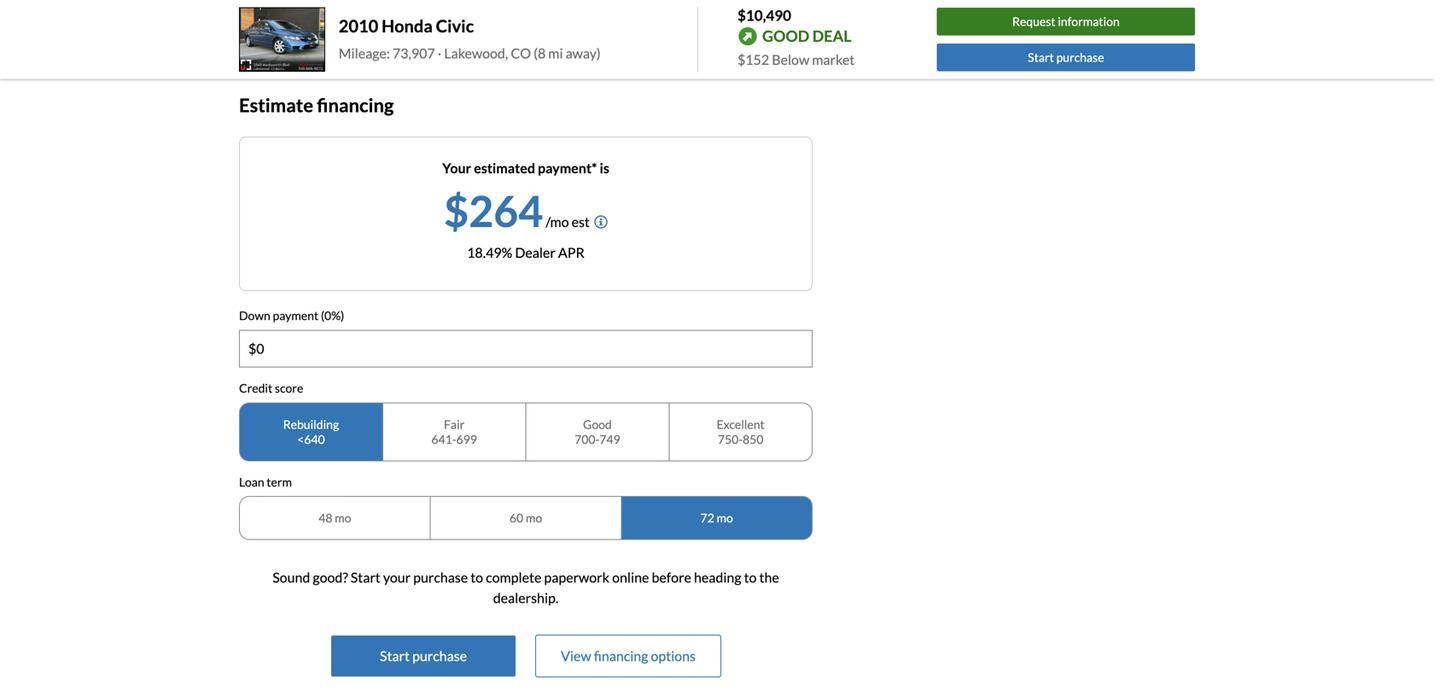 Task type: vqa. For each thing, say whether or not it's contained in the screenshot.
second CHECK icon from the bottom of the page
no



Task type: locate. For each thing, give the bounding box(es) containing it.
start purchase
[[1028, 50, 1105, 64], [380, 648, 467, 665]]

paperwork
[[544, 569, 610, 586]]

is
[[600, 160, 610, 177]]

purchase
[[1057, 50, 1105, 64], [414, 569, 468, 586], [413, 648, 467, 665]]

posted
[[397, 26, 433, 41]]

1 vertical spatial start purchase button
[[331, 636, 516, 677]]

mo
[[335, 511, 351, 525], [526, 511, 542, 525], [717, 511, 733, 525]]

start
[[1028, 50, 1055, 64], [351, 569, 381, 586], [380, 648, 410, 665]]

estimate financing
[[239, 94, 394, 116]]

prices
[[363, 26, 395, 41]]

1 to from the left
[[471, 569, 483, 586]]

mo right 72
[[717, 511, 733, 525]]

2 mo from the left
[[526, 511, 542, 525]]

deal
[[813, 27, 852, 45]]

good deal
[[763, 27, 852, 45]]

$152
[[738, 51, 770, 68]]

$264 /mo est
[[444, 185, 590, 236]]

your
[[383, 569, 411, 586]]

18.49% dealer apr
[[467, 244, 585, 261]]

3 mo from the left
[[717, 511, 733, 525]]

start down your on the left
[[380, 648, 410, 665]]

1 vertical spatial start purchase
[[380, 648, 467, 665]]

purchase inside "sound good? start your purchase to complete paperwork online before heading to the dealership."
[[414, 569, 468, 586]]

view financing options
[[561, 648, 696, 665]]

start purchase button down your on the left
[[331, 636, 516, 677]]

apr
[[558, 244, 585, 261]]

start purchase down your on the left
[[380, 648, 467, 665]]

financing right view
[[594, 648, 649, 665]]

mo for 60 mo
[[526, 511, 542, 525]]

(0%)
[[321, 308, 345, 323]]

start purchase down request information button
[[1028, 50, 1105, 64]]

1 horizontal spatial financing
[[594, 648, 649, 665]]

start purchase button down request information button
[[937, 44, 1196, 71]]

1 horizontal spatial mo
[[526, 511, 542, 525]]

payment*
[[538, 160, 597, 177]]

the
[[760, 569, 780, 586]]

1 vertical spatial start
[[351, 569, 381, 586]]

0 horizontal spatial start purchase button
[[331, 636, 516, 677]]

your estimated payment* is
[[443, 160, 610, 177]]

2 horizontal spatial mo
[[717, 511, 733, 525]]

view financing options button
[[536, 636, 721, 677]]

honda
[[382, 16, 433, 36]]

0 vertical spatial purchase
[[1057, 50, 1105, 64]]

loan
[[239, 475, 264, 489]]

financing
[[317, 94, 394, 116], [594, 648, 649, 665]]

dealer
[[515, 244, 556, 261]]

on
[[435, 26, 449, 41]]

price history comprises prices posted on cargurus for this vehicle.
[[239, 26, 583, 41]]

financing down mileage:
[[317, 94, 394, 116]]

dealership.
[[493, 590, 559, 606]]

1 vertical spatial purchase
[[414, 569, 468, 586]]

60
[[510, 511, 524, 525]]

mo right 48
[[335, 511, 351, 525]]

before
[[652, 569, 692, 586]]

estimated
[[474, 160, 535, 177]]

start purchase button
[[937, 44, 1196, 71], [331, 636, 516, 677]]

0 horizontal spatial financing
[[317, 94, 394, 116]]

below
[[772, 51, 810, 68]]

to left the
[[744, 569, 757, 586]]

away)
[[566, 45, 601, 61]]

2 to from the left
[[744, 569, 757, 586]]

start left your on the left
[[351, 569, 381, 586]]

1 horizontal spatial to
[[744, 569, 757, 586]]

1 vertical spatial financing
[[594, 648, 649, 665]]

0 vertical spatial financing
[[317, 94, 394, 116]]

$264
[[444, 185, 543, 236]]

1 mo from the left
[[335, 511, 351, 525]]

start down the request at the top of page
[[1028, 50, 1055, 64]]

financing inside button
[[594, 648, 649, 665]]

18.49%
[[467, 244, 513, 261]]

down payment (0%)
[[239, 308, 345, 323]]

financing for view
[[594, 648, 649, 665]]

lakewood,
[[444, 45, 508, 61]]

0 vertical spatial start purchase
[[1028, 50, 1105, 64]]

mi
[[549, 45, 563, 61]]

heading
[[694, 569, 742, 586]]

2 vertical spatial purchase
[[413, 648, 467, 665]]

1 horizontal spatial start purchase
[[1028, 50, 1105, 64]]

·
[[438, 45, 442, 61]]

info circle image
[[594, 215, 608, 229]]

0 horizontal spatial to
[[471, 569, 483, 586]]

0 vertical spatial start purchase button
[[937, 44, 1196, 71]]

0 horizontal spatial mo
[[335, 511, 351, 525]]

comprises
[[308, 26, 361, 41]]

for
[[504, 26, 520, 41]]

information
[[1058, 14, 1120, 29]]

/mo
[[546, 214, 569, 230]]

to left complete
[[471, 569, 483, 586]]

to
[[471, 569, 483, 586], [744, 569, 757, 586]]

mo right 60
[[526, 511, 542, 525]]



Task type: describe. For each thing, give the bounding box(es) containing it.
fair 641-699
[[432, 417, 477, 446]]

Down payment (0%) text field
[[240, 331, 812, 367]]

0 vertical spatial start
[[1028, 50, 1055, 64]]

price
[[239, 26, 266, 41]]

complete
[[486, 569, 542, 586]]

mo for 72 mo
[[717, 511, 733, 525]]

fair
[[444, 417, 465, 432]]

this
[[522, 26, 541, 41]]

sound
[[273, 569, 310, 586]]

credit score
[[239, 381, 303, 395]]

good
[[763, 27, 810, 45]]

request information
[[1013, 14, 1120, 29]]

72
[[701, 511, 715, 525]]

2010 honda civic mileage: 73,907 · lakewood, co (8 mi away)
[[339, 16, 601, 61]]

vehicle.
[[544, 26, 583, 41]]

your
[[443, 160, 472, 177]]

loan term
[[239, 475, 292, 489]]

view
[[561, 648, 592, 665]]

excellent 750-850
[[717, 417, 765, 446]]

score
[[275, 381, 303, 395]]

excellent
[[717, 417, 765, 432]]

$10,490
[[738, 6, 792, 24]]

options
[[651, 648, 696, 665]]

civic
[[436, 16, 474, 36]]

co
[[511, 45, 531, 61]]

good
[[583, 417, 612, 432]]

term
[[267, 475, 292, 489]]

700-
[[575, 432, 600, 446]]

72 mo
[[701, 511, 733, 525]]

cargurus
[[451, 26, 502, 41]]

credit
[[239, 381, 273, 395]]

online
[[612, 569, 649, 586]]

0 horizontal spatial start purchase
[[380, 648, 467, 665]]

2010
[[339, 16, 379, 36]]

estimate
[[239, 94, 313, 116]]

mileage:
[[339, 45, 390, 61]]

850
[[743, 432, 764, 446]]

est
[[572, 214, 590, 230]]

(8
[[534, 45, 546, 61]]

1 horizontal spatial start purchase button
[[937, 44, 1196, 71]]

2 vertical spatial start
[[380, 648, 410, 665]]

48 mo
[[319, 511, 351, 525]]

rebuilding
[[283, 417, 339, 432]]

73,907
[[393, 45, 435, 61]]

sound good? start your purchase to complete paperwork online before heading to the dealership.
[[273, 569, 780, 606]]

48
[[319, 511, 333, 525]]

750-
[[718, 432, 743, 446]]

down
[[239, 308, 271, 323]]

<640
[[297, 432, 325, 446]]

rebuilding <640
[[283, 417, 339, 446]]

60 mo
[[510, 511, 542, 525]]

history
[[268, 26, 305, 41]]

financing for estimate
[[317, 94, 394, 116]]

699
[[457, 432, 477, 446]]

payment
[[273, 308, 319, 323]]

$152 below market
[[738, 51, 855, 68]]

good 700-749
[[575, 417, 621, 446]]

start inside "sound good? start your purchase to complete paperwork online before heading to the dealership."
[[351, 569, 381, 586]]

good?
[[313, 569, 348, 586]]

mo for 48 mo
[[335, 511, 351, 525]]

2010 honda civic image
[[239, 7, 325, 72]]

request
[[1013, 14, 1056, 29]]

request information button
[[937, 8, 1196, 36]]

641-
[[432, 432, 457, 446]]

749
[[600, 432, 621, 446]]

market
[[812, 51, 855, 68]]



